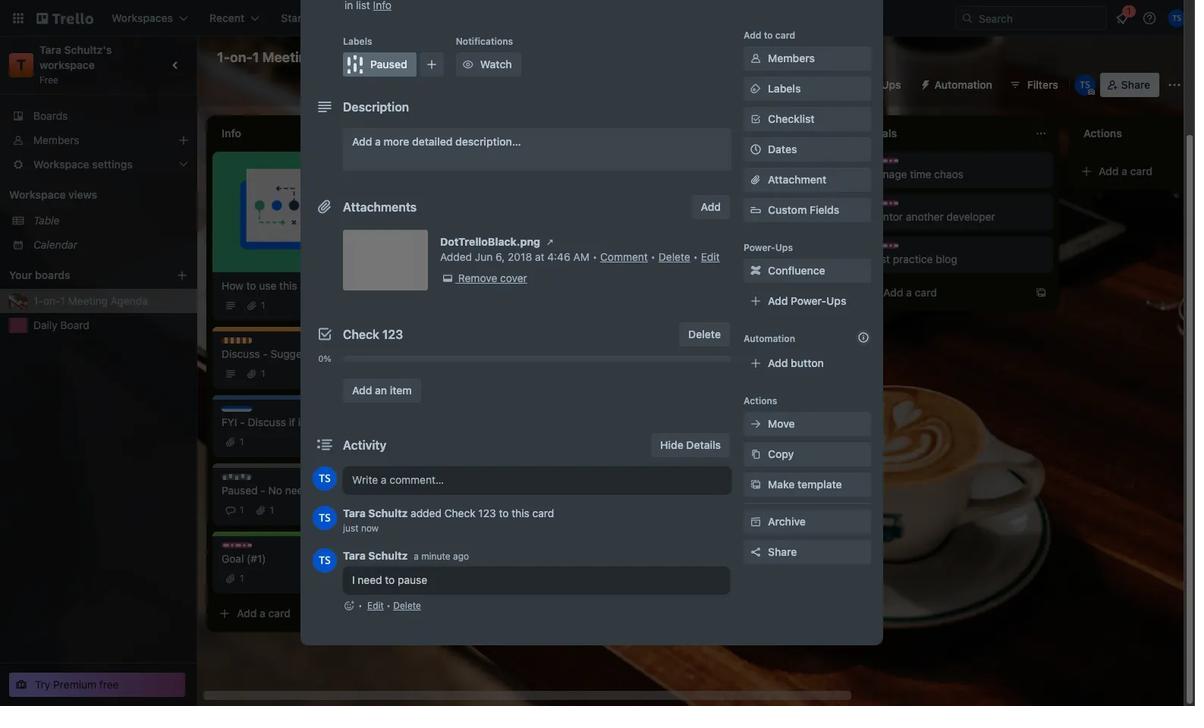 Task type: describe. For each thing, give the bounding box(es) containing it.
how
[[222, 279, 243, 292]]

the team is stuck on x, how can we move forward? link
[[437, 167, 613, 197]]

filters button
[[1004, 73, 1063, 97]]

discuss for -
[[237, 338, 271, 349]]

we for discuss i think we can improve velocity if we make some tooling changes.
[[599, 283, 613, 296]]

members for bottommost members link
[[33, 134, 79, 146]]

free
[[99, 678, 119, 691]]

create from template… image for mentor another developer
[[1035, 287, 1047, 299]]

forward?
[[466, 183, 509, 196]]

1 inside 'link'
[[60, 294, 65, 307]]

to inside tara schultz added check 123 to this card just now
[[499, 507, 509, 520]]

1-on-1 meeting agenda inside text box
[[217, 49, 369, 65]]

how to use this board link
[[222, 278, 398, 294]]

velocity
[[549, 283, 587, 296]]

x,
[[542, 168, 552, 181]]

a minute ago link
[[414, 551, 469, 562]]

goal best practice blog
[[868, 243, 957, 266]]

create from template… image for can you please give feedback on the report?
[[819, 259, 832, 272]]

watch
[[480, 58, 512, 71]]

1 vertical spatial automation
[[744, 333, 795, 344]]

1 vertical spatial power-
[[744, 242, 775, 253]]

schultz's
[[64, 43, 112, 56]]

filters
[[1027, 78, 1058, 91]]

goal for best
[[883, 243, 903, 254]]

added
[[411, 507, 442, 520]]

comment link
[[600, 250, 648, 263]]

fyi fyi - discuss if interested (#6)
[[222, 406, 371, 429]]

tara schultz a minute ago
[[343, 549, 469, 562]]

1 vertical spatial confluence
[[768, 264, 825, 277]]

0 horizontal spatial i
[[352, 574, 355, 587]]

we up 'some'
[[470, 283, 484, 296]]

stuck
[[497, 168, 524, 181]]

make template
[[768, 478, 842, 491]]

workspace
[[39, 58, 95, 71]]

feedback
[[753, 210, 799, 223]]

workspace views
[[9, 188, 97, 201]]

i've
[[437, 225, 454, 238]]

discuss i think we can improve velocity if we make some tooling changes.
[[437, 273, 613, 311]]

developer
[[946, 210, 995, 223]]

boards
[[33, 109, 68, 122]]

color: pink, title: "goal" element for best
[[868, 243, 903, 254]]

table link
[[33, 213, 188, 228]]

can inside discuss i think we can improve velocity if we make some tooling changes.
[[486, 283, 504, 296]]

mentor another developer link
[[868, 209, 1044, 225]]

no
[[268, 484, 282, 497]]

my
[[496, 225, 510, 238]]

manage time chaos link
[[868, 167, 1044, 182]]

discuss left suggested
[[222, 348, 260, 360]]

color: pink, title: "goal" element for mentor
[[868, 200, 903, 212]]

workspace for workspace views
[[9, 188, 66, 201]]

paused for paused
[[370, 58, 407, 71]]

am
[[573, 250, 590, 263]]

edit for edit
[[701, 250, 720, 263]]

add a more detailed description…
[[352, 135, 521, 148]]

calendar link
[[33, 237, 188, 253]]

try premium free button
[[9, 673, 185, 697]]

the
[[437, 168, 456, 181]]

sm image for automation
[[913, 73, 934, 94]]

tara schultz (taraschultz7) image up tara schultz (taraschultz7) image
[[313, 467, 337, 491]]

try premium free
[[35, 678, 119, 691]]

confluence button
[[720, 73, 812, 97]]

tara schultz (taraschultz7) image right open information menu 'image'
[[1168, 9, 1186, 27]]

labels link
[[744, 77, 871, 101]]

paused - no need to discuss (#0) link
[[222, 483, 398, 498]]

button
[[791, 357, 824, 370]]

agenda inside text box
[[319, 49, 369, 65]]

attachments
[[343, 200, 417, 214]]

copy link
[[744, 442, 871, 467]]

cover
[[500, 272, 527, 285]]

discuss can you please give feedback on the report?
[[653, 200, 814, 238]]

add reaction image
[[343, 599, 355, 614]]

this inside how to use this board link
[[279, 279, 297, 292]]

blog
[[936, 253, 957, 266]]

primary element
[[0, 0, 1195, 36]]

2 vertical spatial color: orange, title: "discuss" element
[[222, 338, 271, 349]]

(#6)
[[350, 416, 371, 429]]

0 horizontal spatial 123
[[382, 328, 403, 341]]

0%
[[318, 354, 331, 363]]

interested
[[298, 416, 347, 429]]

to inside paused paused - no need to discuss (#0)
[[312, 484, 322, 497]]

at
[[535, 250, 544, 263]]

jun
[[475, 250, 493, 263]]

details
[[686, 439, 721, 451]]

automation inside button
[[934, 78, 992, 91]]

i've drafted my goals for the next few months. any feedback? link
[[437, 225, 613, 255]]

new training program link
[[653, 167, 829, 182]]

(#1)
[[247, 552, 266, 565]]

to inside how to use this board link
[[246, 279, 256, 292]]

need inside paused paused - no need to discuss (#0)
[[285, 484, 309, 497]]

1 horizontal spatial color: black, title: "paused" element
[[343, 52, 416, 77]]

tara for added
[[343, 507, 366, 520]]

edit for edit • delete
[[367, 600, 384, 612]]

dates
[[768, 143, 797, 156]]

template
[[797, 478, 842, 491]]

power- inside the power-ups button
[[845, 78, 881, 91]]

table
[[33, 214, 60, 227]]

tara for a
[[343, 549, 366, 562]]

improve
[[507, 283, 546, 296]]

fields
[[810, 203, 839, 216]]

2 vertical spatial delete link
[[393, 600, 421, 612]]

discuss inside fyi fyi - discuss if interested (#6)
[[248, 416, 286, 429]]

to up "confluence" button
[[764, 30, 773, 41]]

any
[[500, 241, 519, 253]]

0 vertical spatial delete
[[659, 250, 690, 263]]

can you please give feedback on the report? link
[[653, 209, 829, 240]]

tara schultz (taraschultz7) image
[[313, 506, 337, 530]]

on- inside text box
[[230, 49, 252, 65]]

i inside discuss i think we can improve velocity if we make some tooling changes.
[[437, 283, 440, 296]]

added jun 6, 2018 at 4:46 am
[[440, 250, 590, 263]]

check inside tara schultz added check 123 to this card just now
[[444, 507, 475, 520]]

custom fields
[[768, 203, 839, 216]]

(#3)
[[354, 348, 375, 360]]

paused for paused paused - no need to discuss (#0)
[[237, 474, 269, 486]]

- for fyi
[[240, 416, 245, 429]]

give
[[730, 210, 750, 223]]

add an item button
[[343, 379, 421, 403]]

meeting inside 'link'
[[68, 294, 108, 307]]

edit • delete
[[367, 600, 421, 612]]

feedback?
[[522, 241, 572, 253]]

0 horizontal spatial labels
[[343, 36, 372, 47]]

copy
[[768, 448, 794, 461]]

for
[[542, 225, 556, 238]]

tara schultz (taraschultz7) image right the filters in the right of the page
[[1074, 74, 1095, 96]]

your
[[9, 269, 32, 281]]

power-ups inside button
[[845, 78, 901, 91]]

tooling
[[496, 298, 529, 311]]

0 vertical spatial delete link
[[659, 250, 690, 263]]

1 vertical spatial power-ups
[[744, 242, 793, 253]]

checklist link
[[744, 107, 871, 131]]

next
[[578, 225, 599, 238]]

1 vertical spatial delete link
[[679, 322, 730, 347]]

1 vertical spatial labels
[[768, 82, 801, 95]]

best
[[868, 253, 890, 266]]

agenda inside 'link'
[[111, 294, 148, 307]]

topic
[[326, 348, 351, 360]]

tara schultz's workspace link
[[39, 43, 114, 71]]

an
[[375, 384, 387, 397]]

to left the pause
[[385, 574, 395, 587]]

daily board
[[33, 319, 89, 332]]

item
[[390, 384, 412, 397]]

color: pink, title: "goal" element for manage
[[868, 158, 903, 169]]

0 horizontal spatial ups
[[775, 242, 793, 253]]

notifications
[[456, 36, 513, 47]]

description
[[343, 100, 409, 114]]

changes.
[[532, 298, 577, 311]]

how to use this board
[[222, 279, 329, 292]]

1 vertical spatial need
[[358, 574, 382, 587]]



Task type: locate. For each thing, give the bounding box(es) containing it.
custom fields button
[[744, 203, 871, 218]]

2 vertical spatial -
[[260, 484, 265, 497]]

meeting inside text box
[[262, 49, 315, 65]]

activity
[[343, 439, 387, 452]]

card inside tara schultz added check 123 to this card just now
[[532, 507, 554, 520]]

0 horizontal spatial members link
[[0, 128, 197, 153]]

checklist
[[768, 112, 815, 125]]

discuss for think
[[452, 273, 487, 285]]

tara up just in the left bottom of the page
[[343, 507, 366, 520]]

1 notification image
[[1113, 9, 1131, 27]]

0 horizontal spatial on-
[[43, 294, 60, 307]]

add power-ups link
[[744, 289, 871, 313]]

views
[[68, 188, 97, 201]]

edit down report?
[[701, 250, 720, 263]]

please
[[695, 210, 727, 223]]

1 vertical spatial tara
[[343, 507, 366, 520]]

color: orange, title: "discuss" element for think
[[437, 273, 487, 285]]

share button down archive link on the right bottom
[[744, 540, 871, 565]]

if right velocity
[[590, 283, 596, 296]]

1 horizontal spatial edit
[[701, 250, 720, 263]]

power-ups
[[845, 78, 901, 91], [744, 242, 793, 253]]

discuss
[[325, 484, 362, 497]]

sm image
[[460, 57, 476, 72], [913, 73, 934, 94], [748, 112, 763, 127], [748, 263, 763, 278], [748, 417, 763, 432], [748, 477, 763, 492]]

discuss - suggested topic (#3) link
[[222, 347, 398, 362]]

0 horizontal spatial need
[[285, 484, 309, 497]]

sm image for make template
[[748, 477, 763, 492]]

confluence up checklist at top right
[[746, 78, 803, 91]]

share down archive
[[768, 546, 797, 558]]

check right added
[[444, 507, 475, 520]]

goal for goal
[[237, 542, 257, 554]]

1 vertical spatial members link
[[0, 128, 197, 153]]

0 vertical spatial power-ups
[[845, 78, 901, 91]]

can right how
[[578, 168, 595, 181]]

0 horizontal spatial share
[[768, 546, 797, 558]]

the right for
[[559, 225, 575, 238]]

0 horizontal spatial automation
[[744, 333, 795, 344]]

1 vertical spatial color: orange, title: "discuss" element
[[437, 273, 487, 285]]

add a card button
[[1074, 159, 1195, 184], [643, 253, 813, 278], [859, 281, 1029, 305], [212, 602, 382, 626]]

remove cover
[[458, 272, 527, 285]]

goal (#1) link
[[222, 552, 398, 567]]

move
[[768, 417, 795, 430]]

0 vertical spatial i
[[437, 283, 440, 296]]

the down 'can'
[[653, 225, 668, 238]]

goal inside goal best practice blog
[[883, 243, 903, 254]]

1 horizontal spatial members
[[768, 52, 815, 64]]

2 vertical spatial delete
[[393, 600, 421, 612]]

color: pink, title: "goal" element
[[868, 158, 903, 169], [868, 200, 903, 212], [868, 243, 903, 254], [222, 542, 257, 554]]

tara schultz added check 123 to this card just now
[[343, 507, 554, 534]]

1 horizontal spatial workspace
[[434, 51, 490, 64]]

1 the from the left
[[559, 225, 575, 238]]

labels up checklist at top right
[[768, 82, 801, 95]]

confluence up the add power-ups
[[768, 264, 825, 277]]

1 horizontal spatial ups
[[826, 294, 846, 307]]

2 vertical spatial power-
[[791, 294, 826, 307]]

0 vertical spatial on
[[526, 168, 539, 181]]

paused paused - no need to discuss (#0)
[[222, 474, 386, 497]]

2 schultz from the top
[[368, 549, 408, 562]]

if inside discuss i think we can improve velocity if we make some tooling changes.
[[590, 283, 596, 296]]

sm image for members
[[748, 51, 763, 66]]

paused left no
[[222, 484, 258, 497]]

discuss inside discuss i think we can improve velocity if we make some tooling changes.
[[452, 273, 487, 285]]

0 vertical spatial members link
[[744, 46, 871, 71]]

tara down just in the left bottom of the page
[[343, 549, 366, 562]]

manage
[[868, 168, 907, 181]]

1 inside text box
[[252, 49, 259, 65]]

open information menu image
[[1142, 11, 1157, 26]]

to left discuss
[[312, 484, 322, 497]]

sm image for move
[[748, 417, 763, 432]]

this down write a comment text box
[[512, 507, 529, 520]]

some
[[466, 298, 493, 311]]

color: orange, title: "discuss" element down added
[[437, 273, 487, 285]]

i need to pause
[[352, 574, 427, 587]]

0 vertical spatial power-
[[845, 78, 881, 91]]

a inside tara schultz a minute ago
[[414, 551, 419, 562]]

123 inside tara schultz added check 123 to this card just now
[[478, 507, 496, 520]]

1- inside text box
[[217, 49, 230, 65]]

power- up button
[[791, 294, 826, 307]]

archive link
[[744, 510, 871, 534]]

1 horizontal spatial this
[[512, 507, 529, 520]]

members link down boards
[[0, 128, 197, 153]]

members for the top members link
[[768, 52, 815, 64]]

1-
[[217, 49, 230, 65], [33, 294, 43, 307]]

hide details link
[[651, 433, 730, 458]]

1 horizontal spatial the
[[653, 225, 668, 238]]

check 123
[[343, 328, 403, 341]]

color: orange, title: "discuss" element
[[653, 200, 702, 212], [437, 273, 487, 285], [222, 338, 271, 349]]

discuss down added
[[452, 273, 487, 285]]

power-
[[845, 78, 881, 91], [744, 242, 775, 253], [791, 294, 826, 307]]

power- inside add power-ups link
[[791, 294, 826, 307]]

can inside the team is stuck on x, how can we move forward?
[[578, 168, 595, 181]]

2 the from the left
[[653, 225, 668, 238]]

color: black, title: "paused" element
[[343, 52, 416, 77], [222, 474, 269, 486]]

sm image inside move link
[[748, 417, 763, 432]]

color: orange, title: "discuss" element for you
[[653, 200, 702, 212]]

sm image for labels
[[748, 81, 763, 96]]

practice
[[893, 253, 933, 266]]

i've drafted my goals for the next few months. any feedback?
[[437, 225, 599, 253]]

1 vertical spatial create from template… image
[[1035, 287, 1047, 299]]

1-on-1 meeting agenda link
[[33, 294, 188, 309]]

sm image inside labels link
[[748, 81, 763, 96]]

1 horizontal spatial edit link
[[701, 250, 720, 263]]

need up edit • delete
[[358, 574, 382, 587]]

tara
[[39, 43, 61, 56], [343, 507, 366, 520], [343, 549, 366, 562]]

1 vertical spatial members
[[33, 134, 79, 146]]

discuss inside "discuss can you please give feedback on the report?"
[[668, 200, 702, 212]]

sm image inside automation button
[[913, 73, 934, 94]]

1- inside 'link'
[[33, 294, 43, 307]]

1 vertical spatial delete
[[688, 328, 721, 341]]

add an item
[[352, 384, 412, 397]]

just
[[343, 523, 359, 534]]

on inside the team is stuck on x, how can we move forward?
[[526, 168, 539, 181]]

share for right share button
[[1121, 78, 1150, 91]]

sm image inside 'checklist' link
[[748, 112, 763, 127]]

on- inside 'link'
[[43, 294, 60, 307]]

daily board link
[[33, 318, 188, 333]]

sm image inside copy link
[[748, 447, 763, 462]]

1 horizontal spatial color: orange, title: "discuss" element
[[437, 273, 487, 285]]

0 horizontal spatial members
[[33, 134, 79, 146]]

0 vertical spatial edit link
[[701, 250, 720, 263]]

added
[[440, 250, 472, 263]]

0 horizontal spatial power-ups
[[744, 242, 793, 253]]

sm image left make
[[748, 477, 763, 492]]

0 horizontal spatial edit link
[[367, 600, 384, 612]]

- inside paused paused - no need to discuss (#0)
[[260, 484, 265, 497]]

we inside the team is stuck on x, how can we move forward?
[[598, 168, 612, 181]]

another
[[906, 210, 944, 223]]

sm image right the power-ups button
[[913, 73, 934, 94]]

1 vertical spatial color: black, title: "paused" element
[[222, 474, 269, 486]]

1 horizontal spatial meeting
[[262, 49, 315, 65]]

remove cover link
[[440, 271, 527, 286]]

0 vertical spatial can
[[578, 168, 595, 181]]

sm image for archive
[[748, 514, 763, 530]]

discuss left "interested"
[[248, 416, 286, 429]]

1 vertical spatial edit link
[[367, 600, 384, 612]]

1 horizontal spatial can
[[578, 168, 595, 181]]

add a card for create from template… icon corresponding to can you please give feedback on the report?
[[668, 259, 722, 272]]

meeting
[[262, 49, 315, 65], [68, 294, 108, 307]]

sm image for checklist
[[748, 112, 763, 127]]

sm image for remove cover
[[440, 271, 455, 286]]

1 schultz from the top
[[368, 507, 408, 520]]

edit link left •
[[367, 600, 384, 612]]

fyi - discuss if interested (#6) link
[[222, 415, 398, 430]]

0 horizontal spatial create from template… image
[[819, 259, 832, 272]]

sm image left watch
[[460, 57, 476, 72]]

dottrelloblack.png
[[440, 235, 540, 248]]

goal inside goal mentor another developer
[[883, 200, 903, 212]]

Board name text field
[[209, 46, 376, 70]]

new
[[653, 168, 674, 181]]

automation button
[[913, 73, 1001, 97]]

your boards with 2 items element
[[9, 266, 153, 285]]

we right how
[[598, 168, 612, 181]]

power-ups down feedback
[[744, 242, 793, 253]]

discuss up report?
[[668, 200, 702, 212]]

goal for manage
[[883, 158, 903, 169]]

schultz for a
[[368, 549, 408, 562]]

star or unstar board image
[[385, 52, 397, 64]]

0 vertical spatial ups
[[881, 78, 901, 91]]

just now link
[[343, 523, 379, 534]]

1 vertical spatial -
[[240, 416, 245, 429]]

1 horizontal spatial 1-
[[217, 49, 230, 65]]

add to card
[[744, 30, 795, 41]]

share button
[[1100, 73, 1159, 97], [744, 540, 871, 565]]

delete
[[659, 250, 690, 263], [688, 328, 721, 341], [393, 600, 421, 612]]

sm image inside watch button
[[460, 57, 476, 72]]

tara up workspace
[[39, 43, 61, 56]]

goal for mentor
[[883, 200, 903, 212]]

add
[[744, 30, 761, 41], [352, 135, 372, 148], [1099, 165, 1119, 178], [701, 200, 721, 213], [668, 259, 688, 272], [883, 286, 903, 299], [768, 294, 788, 307], [768, 357, 788, 370], [352, 384, 372, 397], [237, 607, 257, 620]]

0 horizontal spatial 1-
[[33, 294, 43, 307]]

0 vertical spatial labels
[[343, 36, 372, 47]]

1 vertical spatial 1-on-1 meeting agenda
[[33, 294, 148, 307]]

1 horizontal spatial power-
[[791, 294, 826, 307]]

on left x,
[[526, 168, 539, 181]]

color: black, title: "paused" element up description
[[343, 52, 416, 77]]

workspace up table in the top of the page
[[9, 188, 66, 201]]

1 horizontal spatial agenda
[[319, 49, 369, 65]]

1 horizontal spatial i
[[437, 283, 440, 296]]

add a more detailed description… link
[[343, 128, 731, 171]]

0 vertical spatial share button
[[1100, 73, 1159, 97]]

the inside "discuss can you please give feedback on the report?"
[[653, 225, 668, 238]]

0 vertical spatial this
[[279, 279, 297, 292]]

archive
[[768, 515, 806, 528]]

remove
[[458, 272, 497, 285]]

0 horizontal spatial if
[[289, 416, 295, 429]]

we for the team is stuck on x, how can we move forward?
[[598, 168, 612, 181]]

show menu image
[[1167, 77, 1182, 93]]

schultz up the now
[[368, 507, 408, 520]]

drafted
[[457, 225, 493, 238]]

0 horizontal spatial share button
[[744, 540, 871, 565]]

paused up description
[[370, 58, 407, 71]]

2 vertical spatial tara
[[343, 549, 366, 562]]

sm image inside make template link
[[748, 477, 763, 492]]

sm image for confluence
[[748, 263, 763, 278]]

confluence inside button
[[746, 78, 803, 91]]

visible
[[492, 51, 525, 64]]

0 horizontal spatial power-
[[744, 242, 775, 253]]

1 vertical spatial 123
[[478, 507, 496, 520]]

agenda
[[319, 49, 369, 65], [111, 294, 148, 307]]

labels up description
[[343, 36, 372, 47]]

workspace down notifications
[[434, 51, 490, 64]]

0 vertical spatial meeting
[[262, 49, 315, 65]]

workspace for workspace visible
[[434, 51, 490, 64]]

this inside tara schultz added check 123 to this card just now
[[512, 507, 529, 520]]

dates button
[[744, 137, 871, 162]]

share button left show menu image
[[1100, 73, 1159, 97]]

to left use
[[246, 279, 256, 292]]

-
[[263, 348, 268, 360], [240, 416, 245, 429], [260, 484, 265, 497]]

need right no
[[285, 484, 309, 497]]

i up add reaction icon
[[352, 574, 355, 587]]

edit left •
[[367, 600, 384, 612]]

on right feedback
[[802, 210, 814, 223]]

- for paused
[[260, 484, 265, 497]]

can up 'some'
[[486, 283, 504, 296]]

to down write a comment text box
[[499, 507, 509, 520]]

1 vertical spatial schultz
[[368, 549, 408, 562]]

agenda left star or unstar board image
[[319, 49, 369, 65]]

1 horizontal spatial 1-on-1 meeting agenda
[[217, 49, 369, 65]]

sm image
[[748, 51, 763, 66], [748, 81, 763, 96], [543, 234, 558, 250], [440, 271, 455, 286], [748, 447, 763, 462], [748, 514, 763, 530]]

1 horizontal spatial share
[[1121, 78, 1150, 91]]

labels
[[343, 36, 372, 47], [768, 82, 801, 95]]

boards
[[35, 269, 70, 281]]

0 vertical spatial automation
[[934, 78, 992, 91]]

new training program
[[653, 168, 759, 181]]

create from template… image
[[819, 259, 832, 272], [1035, 287, 1047, 299]]

share left show menu image
[[1121, 78, 1150, 91]]

card
[[775, 30, 795, 41], [1130, 165, 1153, 178], [699, 259, 722, 272], [915, 286, 937, 299], [532, 507, 554, 520], [268, 607, 291, 620]]

add a card for mentor another developer's create from template… icon
[[883, 286, 937, 299]]

123 down write a comment text box
[[478, 507, 496, 520]]

1 horizontal spatial power-ups
[[845, 78, 901, 91]]

schultz up i need to pause
[[368, 549, 408, 562]]

(#0)
[[365, 484, 386, 497]]

add a card for create from template… image at the left of the page
[[237, 607, 291, 620]]

6,
[[496, 250, 505, 263]]

create from template… image
[[388, 608, 401, 620]]

tara inside tara schultz's workspace free
[[39, 43, 61, 56]]

color: orange, title: "discuss" element up report?
[[653, 200, 702, 212]]

0 horizontal spatial meeting
[[68, 294, 108, 307]]

1 horizontal spatial if
[[590, 283, 596, 296]]

sm image inside members link
[[748, 51, 763, 66]]

goal mentor another developer
[[868, 200, 995, 223]]

1 horizontal spatial on-
[[230, 49, 252, 65]]

we down comment link
[[599, 283, 613, 296]]

search image
[[961, 12, 973, 24]]

i left think
[[437, 283, 440, 296]]

0 vertical spatial agenda
[[319, 49, 369, 65]]

best practice blog link
[[868, 252, 1044, 267]]

sm image for watch
[[460, 57, 476, 72]]

0 horizontal spatial agenda
[[111, 294, 148, 307]]

this right use
[[279, 279, 297, 292]]

1 vertical spatial workspace
[[9, 188, 66, 201]]

workspace inside button
[[434, 51, 490, 64]]

automation up add button
[[744, 333, 795, 344]]

can
[[653, 210, 672, 223]]

1 horizontal spatial labels
[[768, 82, 801, 95]]

sm image left checklist at top right
[[748, 112, 763, 127]]

ups inside button
[[881, 78, 901, 91]]

0 horizontal spatial can
[[486, 283, 504, 296]]

1 vertical spatial agenda
[[111, 294, 148, 307]]

members down add to card
[[768, 52, 815, 64]]

discuss for you
[[668, 200, 702, 212]]

power-ups up 'checklist' link
[[845, 78, 901, 91]]

automation
[[934, 78, 992, 91], [744, 333, 795, 344]]

Search field
[[973, 7, 1106, 30]]

Write a comment text field
[[343, 467, 731, 494]]

the inside i've drafted my goals for the next few months. any feedback?
[[559, 225, 575, 238]]

- for discuss
[[263, 348, 268, 360]]

1 vertical spatial edit
[[367, 600, 384, 612]]

2 vertical spatial ups
[[826, 294, 846, 307]]

program
[[717, 168, 759, 181]]

tara schultz (taraschultz7) image down tara schultz (taraschultz7) image
[[313, 549, 337, 573]]

comment
[[600, 250, 648, 263]]

1 vertical spatial check
[[444, 507, 475, 520]]

members link up labels link
[[744, 46, 871, 71]]

add board image
[[176, 269, 188, 281]]

board
[[60, 319, 89, 332]]

description…
[[455, 135, 521, 148]]

watch button
[[456, 52, 521, 77]]

ups down feedback
[[775, 242, 793, 253]]

0 horizontal spatial color: black, title: "paused" element
[[222, 474, 269, 486]]

paused down the color: blue, title: "fyi" element
[[237, 474, 269, 486]]

ups
[[881, 78, 901, 91], [775, 242, 793, 253], [826, 294, 846, 307]]

goal inside goal manage time chaos
[[883, 158, 903, 169]]

1 horizontal spatial need
[[358, 574, 382, 587]]

1 vertical spatial 1-
[[33, 294, 43, 307]]

schultz inside tara schultz added check 123 to this card just now
[[368, 507, 408, 520]]

ups left automation button
[[881, 78, 901, 91]]

if inside fyi fyi - discuss if interested (#6)
[[289, 416, 295, 429]]

share
[[1121, 78, 1150, 91], [768, 546, 797, 558]]

edit link down report?
[[701, 250, 720, 263]]

1
[[252, 49, 259, 65], [60, 294, 65, 307], [261, 300, 265, 311], [261, 368, 265, 379], [240, 436, 244, 448], [240, 505, 244, 516], [270, 505, 274, 516], [240, 573, 244, 584]]

123 up the item
[[382, 328, 403, 341]]

power- up 'checklist' link
[[845, 78, 881, 91]]

0 horizontal spatial this
[[279, 279, 297, 292]]

agenda up daily board link
[[111, 294, 148, 307]]

1 horizontal spatial check
[[444, 507, 475, 520]]

- inside discuss discuss - suggested topic (#3)
[[263, 348, 268, 360]]

1 horizontal spatial automation
[[934, 78, 992, 91]]

0 vertical spatial 1-
[[217, 49, 230, 65]]

color: orange, title: "discuss" element down how at the left
[[222, 338, 271, 349]]

1 vertical spatial on
[[802, 210, 814, 223]]

more
[[384, 135, 409, 148]]

1-on-1 meeting agenda inside 'link'
[[33, 294, 148, 307]]

if left "interested"
[[289, 416, 295, 429]]

daily
[[33, 319, 57, 332]]

2 horizontal spatial ups
[[881, 78, 901, 91]]

2018
[[508, 250, 532, 263]]

tara for workspace
[[39, 43, 61, 56]]

1 vertical spatial if
[[289, 416, 295, 429]]

1 vertical spatial meeting
[[68, 294, 108, 307]]

0 horizontal spatial the
[[559, 225, 575, 238]]

1 vertical spatial share button
[[744, 540, 871, 565]]

on
[[526, 168, 539, 181], [802, 210, 814, 223]]

sm image down actions
[[748, 417, 763, 432]]

1 horizontal spatial create from template… image
[[1035, 287, 1047, 299]]

1 vertical spatial share
[[768, 546, 797, 558]]

ups up add button button
[[826, 294, 846, 307]]

0 horizontal spatial check
[[343, 328, 379, 341]]

sm image inside archive link
[[748, 514, 763, 530]]

discuss down use
[[237, 338, 271, 349]]

automation down the search icon
[[934, 78, 992, 91]]

share for bottom share button
[[768, 546, 797, 558]]

1 vertical spatial this
[[512, 507, 529, 520]]

0 horizontal spatial 1-on-1 meeting agenda
[[33, 294, 148, 307]]

0 vertical spatial need
[[285, 484, 309, 497]]

members down boards
[[33, 134, 79, 146]]

tara inside tara schultz added check 123 to this card just now
[[343, 507, 366, 520]]

power- down can you please give feedback on the report? link
[[744, 242, 775, 253]]

- inside fyi fyi - discuss if interested (#6)
[[240, 416, 245, 429]]

sm image down can you please give feedback on the report? link
[[748, 263, 763, 278]]

schultz for added
[[368, 507, 408, 520]]

the
[[559, 225, 575, 238], [653, 225, 668, 238]]

0 vertical spatial color: black, title: "paused" element
[[343, 52, 416, 77]]

4:46
[[547, 250, 570, 263]]

hide
[[660, 439, 683, 451]]

check up '(#3)'
[[343, 328, 379, 341]]

on inside "discuss can you please give feedback on the report?"
[[802, 210, 814, 223]]

can
[[578, 168, 595, 181], [486, 283, 504, 296]]

attachment
[[768, 173, 826, 186]]

sm image for copy
[[748, 447, 763, 462]]

mentor
[[868, 210, 903, 223]]

attachment button
[[744, 168, 871, 192]]

color: black, title: "paused" element down the color: blue, title: "fyi" element
[[222, 474, 269, 486]]

tara schultz (taraschultz7) image
[[1168, 9, 1186, 27], [1074, 74, 1095, 96], [313, 467, 337, 491], [313, 549, 337, 573]]

color: blue, title: "fyi" element
[[222, 406, 252, 417]]

goals
[[513, 225, 540, 238]]

1 horizontal spatial share button
[[1100, 73, 1159, 97]]



Task type: vqa. For each thing, say whether or not it's contained in the screenshot.
Add a card corresponding to Create from template… icon
yes



